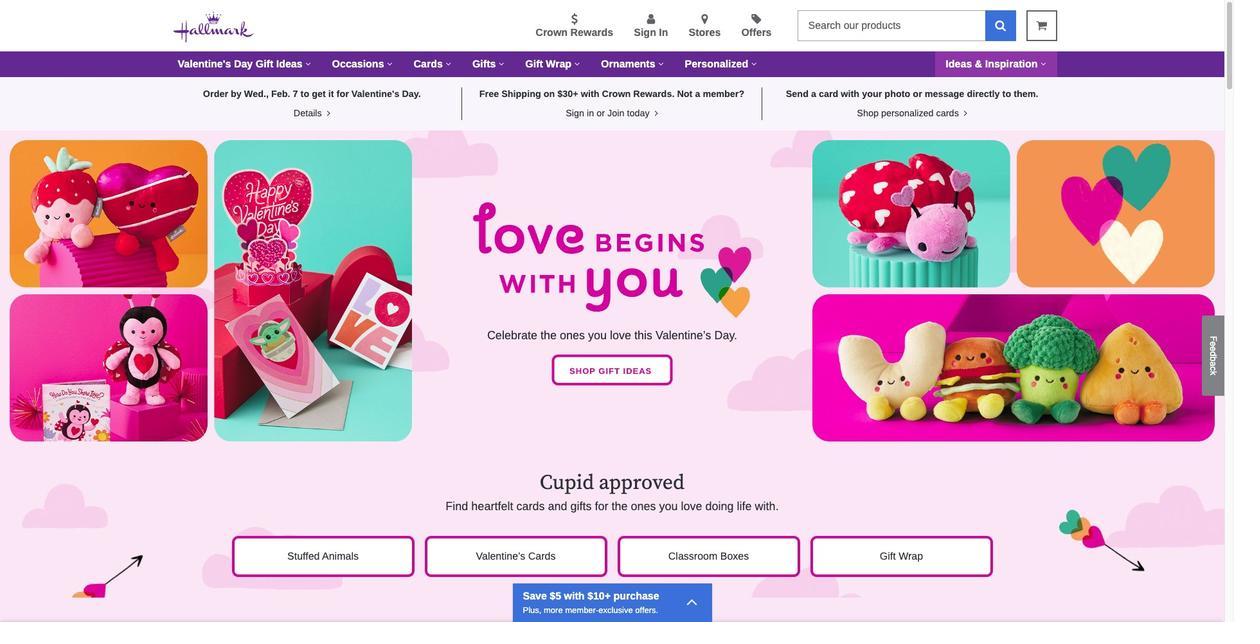 Task type: vqa. For each thing, say whether or not it's contained in the screenshot.
valentine's cards link on the bottom left of the page
yes



Task type: describe. For each thing, give the bounding box(es) containing it.
cupid approved find heartfelt cards and gifts for the ones you love doing life with.
[[446, 471, 779, 513]]

your
[[863, 89, 883, 99]]

0 vertical spatial ones
[[560, 329, 585, 342]]

offers
[[742, 27, 772, 38]]

icon image down 'classroom'
[[687, 593, 698, 611]]

cards inside cupid approved find heartfelt cards and gifts for the ones you love doing life with.
[[517, 500, 545, 513]]

it
[[329, 89, 334, 99]]

card
[[819, 89, 839, 99]]

occasions
[[332, 59, 384, 69]]

cards link
[[404, 51, 462, 77]]

0 horizontal spatial you
[[588, 329, 607, 342]]

save $5 with $10+ purchase plus, more member-exclusive offers.
[[523, 591, 660, 615]]

sign in
[[634, 27, 669, 38]]

in for sign in
[[659, 27, 669, 38]]

by
[[231, 89, 242, 99]]

gift inside cupid approved region
[[880, 551, 896, 562]]

approved
[[599, 471, 685, 496]]

1 horizontal spatial gift wrap link
[[811, 536, 993, 578]]

ideas inside the valentine's day gift ideas link
[[276, 59, 303, 69]]

cupid approved main content
[[0, 77, 1225, 623]]

2 e from the top
[[1209, 346, 1219, 351]]

with right card
[[841, 89, 860, 99]]

crown inside banner
[[536, 27, 568, 38]]

valentine's day gift ideas link
[[168, 51, 322, 77]]

f e e d b a c k button
[[1203, 316, 1225, 396]]

d
[[1209, 351, 1219, 356]]

icon image for shop personalized cards
[[962, 108, 968, 118]]

send
[[786, 89, 809, 99]]

0 horizontal spatial the
[[541, 329, 557, 342]]

ideas & inspiration
[[946, 59, 1038, 69]]

member-
[[565, 606, 599, 615]]

offers.
[[636, 606, 659, 615]]

day
[[234, 59, 253, 69]]

hallmark link
[[173, 10, 264, 46]]

shop for with
[[858, 108, 879, 118]]

inspiration
[[986, 59, 1038, 69]]

stuffed animals
[[288, 551, 359, 562]]

order by wed., feb. 7 to get it for valentine's day.
[[203, 89, 421, 99]]

classroom boxes
[[669, 551, 749, 562]]

member?
[[703, 89, 745, 99]]

rewards
[[571, 27, 614, 38]]

crown rewards
[[536, 27, 614, 38]]

send a card with your photo or message directly to them.
[[786, 89, 1039, 99]]

celebrate
[[487, 329, 538, 342]]

personalized link
[[675, 51, 768, 77]]

the inside cupid approved find heartfelt cards and gifts for the ones you love doing life with.
[[612, 500, 628, 513]]

ideas & inspiration link
[[936, 51, 1058, 77]]

on
[[544, 89, 555, 99]]

message
[[925, 89, 965, 99]]

doing
[[706, 500, 734, 513]]

ideas inside ideas & inspiration link
[[946, 59, 973, 69]]

with.
[[755, 500, 779, 513]]

ones inside cupid approved find heartfelt cards and gifts for the ones you love doing life with.
[[631, 500, 656, 513]]

ideas
[[624, 366, 652, 376]]

not
[[677, 89, 693, 99]]

heartfelt
[[472, 500, 513, 513]]

shipping
[[502, 89, 541, 99]]

a inside button
[[1209, 361, 1219, 366]]

personalized
[[882, 108, 934, 118]]

celebrate the ones you love this valentine's day.
[[487, 329, 738, 342]]

0 horizontal spatial day.
[[402, 89, 421, 99]]

personalized
[[685, 59, 749, 69]]

sign in link
[[634, 14, 669, 41]]

cupid approved banner
[[227, 471, 998, 516]]

offers link
[[742, 14, 772, 41]]

sign for sign in
[[634, 27, 657, 38]]

Search our products search field
[[798, 10, 986, 41]]

directly
[[968, 89, 1000, 99]]

get
[[312, 89, 326, 99]]

valentine's inside cupid approved main content
[[352, 89, 400, 99]]

classroom
[[669, 551, 718, 562]]

0 vertical spatial or
[[913, 89, 923, 99]]

2 to from the left
[[1003, 89, 1012, 99]]

0 horizontal spatial love
[[610, 329, 632, 342]]

menu inside banner
[[274, 11, 788, 41]]

order
[[203, 89, 228, 99]]

search image
[[996, 20, 1006, 31]]

feb.
[[271, 89, 290, 99]]

shop personalized cards
[[858, 108, 962, 118]]

valentine's cards link
[[425, 536, 607, 578]]

gifts link
[[462, 51, 515, 77]]

images of valentine's day better togethers, cards, and plushes on a light pink background with clouds image
[[0, 131, 1225, 451]]

classroom boxes link
[[618, 536, 800, 578]]

gift wrap inside menu bar
[[526, 59, 572, 69]]

c
[[1209, 366, 1219, 371]]

with inside save $5 with $10+ purchase plus, more member-exclusive offers.
[[564, 591, 585, 602]]

$30+
[[558, 89, 579, 99]]

sign for sign in or join today
[[566, 108, 585, 118]]

gift
[[599, 366, 621, 376]]

shopping cart image
[[1037, 20, 1048, 32]]

cards inside 'link'
[[414, 59, 443, 69]]

shop gift ideas
[[570, 366, 655, 376]]

f e e d b a c k
[[1209, 336, 1219, 375]]

animals
[[322, 551, 359, 562]]

valentine's day gift ideas
[[178, 59, 303, 69]]

k
[[1209, 371, 1219, 375]]

stores link
[[689, 14, 721, 41]]

f
[[1209, 336, 1219, 341]]

valentine's inside menu bar
[[178, 59, 231, 69]]

7
[[293, 89, 298, 99]]

0 horizontal spatial a
[[695, 89, 701, 99]]

sign in or join today
[[566, 108, 653, 118]]

0 vertical spatial cards
[[937, 108, 959, 118]]

exclusive
[[599, 606, 633, 615]]

gift wrap inside cupid approved region
[[880, 551, 924, 562]]

save
[[523, 591, 547, 602]]

occasions link
[[322, 51, 404, 77]]

0 horizontal spatial or
[[597, 108, 605, 118]]



Task type: locate. For each thing, give the bounding box(es) containing it.
valentine's
[[656, 329, 712, 342], [476, 551, 526, 562]]

icon image down it
[[325, 108, 331, 118]]

more
[[544, 606, 563, 615]]

0 vertical spatial sign
[[634, 27, 657, 38]]

ones up the shop gift ideas
[[560, 329, 585, 342]]

2 horizontal spatial a
[[1209, 361, 1219, 366]]

stuffed
[[288, 551, 320, 562]]

1 vertical spatial or
[[597, 108, 605, 118]]

love left doing
[[681, 500, 703, 513]]

1 e from the top
[[1209, 341, 1219, 346]]

1 horizontal spatial ones
[[631, 500, 656, 513]]

banner containing crown rewards
[[0, 0, 1225, 77]]

0 vertical spatial valentine's
[[178, 59, 231, 69]]

1 vertical spatial you
[[660, 500, 678, 513]]

0 vertical spatial love
[[610, 329, 632, 342]]

for inside cupid approved find heartfelt cards and gifts for the ones you love doing life with.
[[595, 500, 609, 513]]

0 horizontal spatial valentine's
[[476, 551, 526, 562]]

1 horizontal spatial valentine's
[[656, 329, 712, 342]]

0 vertical spatial shop
[[858, 108, 879, 118]]

with
[[581, 89, 600, 99], [841, 89, 860, 99], [564, 591, 585, 602]]

wrap inside cupid approved region
[[899, 551, 924, 562]]

1 vertical spatial in
[[587, 108, 594, 118]]

wed.,
[[244, 89, 269, 99]]

0 horizontal spatial cards
[[414, 59, 443, 69]]

gifts
[[571, 500, 592, 513]]

2 ideas from the left
[[946, 59, 973, 69]]

details
[[294, 108, 325, 118]]

cards
[[414, 59, 443, 69], [529, 551, 556, 562]]

sign up ornaments link
[[634, 27, 657, 38]]

crown left rewards
[[536, 27, 568, 38]]

icon image for sign in or join today
[[653, 108, 658, 118]]

stuffed animals link
[[232, 536, 415, 578]]

ones
[[560, 329, 585, 342], [631, 500, 656, 513]]

1 ideas from the left
[[276, 59, 303, 69]]

icon image
[[325, 108, 331, 118], [653, 108, 658, 118], [962, 108, 968, 118], [687, 593, 698, 611]]

0 vertical spatial the
[[541, 329, 557, 342]]

crown up join
[[602, 89, 631, 99]]

1 vertical spatial day.
[[715, 329, 738, 342]]

with up the member-
[[564, 591, 585, 602]]

0 vertical spatial gift wrap
[[526, 59, 572, 69]]

0 vertical spatial wrap
[[546, 59, 572, 69]]

or right photo
[[913, 89, 923, 99]]

shop down your
[[858, 108, 879, 118]]

b
[[1209, 356, 1219, 361]]

to left them.
[[1003, 89, 1012, 99]]

0 horizontal spatial for
[[337, 89, 349, 99]]

love left this
[[610, 329, 632, 342]]

the down approved
[[612, 500, 628, 513]]

free shipping on $30+ with crown rewards. not a member?
[[480, 89, 745, 99]]

ideas left &
[[946, 59, 973, 69]]

join
[[608, 108, 625, 118]]

menu bar
[[168, 51, 1058, 77]]

in inside menu
[[659, 27, 669, 38]]

shop left gift
[[570, 366, 596, 376]]

0 horizontal spatial ideas
[[276, 59, 303, 69]]

1 vertical spatial valentine's
[[476, 551, 526, 562]]

valentine's inside cupid approved region
[[476, 551, 526, 562]]

None search field
[[798, 10, 1016, 41]]

0 vertical spatial valentine's
[[656, 329, 712, 342]]

1 vertical spatial shop
[[570, 366, 596, 376]]

cards left gifts
[[414, 59, 443, 69]]

you down approved
[[660, 500, 678, 513]]

in inside cupid approved main content
[[587, 108, 594, 118]]

1 vertical spatial love
[[681, 500, 703, 513]]

find
[[446, 500, 468, 513]]

e up the d
[[1209, 341, 1219, 346]]

1 horizontal spatial to
[[1003, 89, 1012, 99]]

in left stores on the right top of page
[[659, 27, 669, 38]]

stores
[[689, 27, 721, 38]]

or
[[913, 89, 923, 99], [597, 108, 605, 118]]

day.
[[402, 89, 421, 99], [715, 329, 738, 342]]

0 vertical spatial in
[[659, 27, 669, 38]]

crown inside cupid approved main content
[[602, 89, 631, 99]]

menu
[[274, 11, 788, 41]]

gift wrap link
[[515, 51, 591, 77], [811, 536, 993, 578]]

with right $30+
[[581, 89, 600, 99]]

1 horizontal spatial you
[[660, 500, 678, 513]]

gift wrap
[[526, 59, 572, 69], [880, 551, 924, 562]]

e
[[1209, 341, 1219, 346], [1209, 346, 1219, 351]]

a right the not
[[695, 89, 701, 99]]

0 vertical spatial cards
[[414, 59, 443, 69]]

ones down approved
[[631, 500, 656, 513]]

1 horizontal spatial shop
[[858, 108, 879, 118]]

for
[[337, 89, 349, 99], [595, 500, 609, 513]]

1 horizontal spatial crown
[[602, 89, 631, 99]]

1 horizontal spatial valentine's
[[352, 89, 400, 99]]

ideas up 7
[[276, 59, 303, 69]]

shop for you
[[570, 366, 596, 376]]

$10+
[[588, 591, 611, 602]]

0 horizontal spatial gift wrap link
[[515, 51, 591, 77]]

sign inside sign in link
[[634, 27, 657, 38]]

menu bar containing valentine's day gift ideas
[[168, 51, 1058, 77]]

cupid
[[540, 471, 594, 496]]

1 vertical spatial the
[[612, 500, 628, 513]]

0 horizontal spatial cards
[[517, 500, 545, 513]]

1 vertical spatial cards
[[517, 500, 545, 513]]

in
[[659, 27, 669, 38], [587, 108, 594, 118]]

and
[[548, 500, 568, 513]]

sign down $30+
[[566, 108, 585, 118]]

valentine's day cards image
[[0, 598, 1225, 623]]

0 vertical spatial crown
[[536, 27, 568, 38]]

region
[[0, 598, 1225, 623]]

1 horizontal spatial day.
[[715, 329, 738, 342]]

0 vertical spatial you
[[588, 329, 607, 342]]

valentine's down occasions link
[[352, 89, 400, 99]]

cards inside cupid approved region
[[529, 551, 556, 562]]

plus,
[[523, 606, 542, 615]]

valentine's up order
[[178, 59, 231, 69]]

0 horizontal spatial in
[[587, 108, 594, 118]]

1 vertical spatial crown
[[602, 89, 631, 99]]

sign inside cupid approved main content
[[566, 108, 585, 118]]

1 horizontal spatial or
[[913, 89, 923, 99]]

ornaments
[[601, 59, 656, 69]]

valentine's right this
[[656, 329, 712, 342]]

gifts
[[473, 59, 496, 69]]

0 vertical spatial day.
[[402, 89, 421, 99]]

valentine's
[[178, 59, 231, 69], [352, 89, 400, 99]]

1 vertical spatial for
[[595, 500, 609, 513]]

you inside cupid approved find heartfelt cards and gifts for the ones you love doing life with.
[[660, 500, 678, 513]]

to
[[301, 89, 309, 99], [1003, 89, 1012, 99]]

or left join
[[597, 108, 605, 118]]

photo
[[885, 89, 911, 99]]

e up "b" in the bottom right of the page
[[1209, 346, 1219, 351]]

icon image down directly
[[962, 108, 968, 118]]

1 horizontal spatial for
[[595, 500, 609, 513]]

them.
[[1014, 89, 1039, 99]]

0 horizontal spatial gift wrap
[[526, 59, 572, 69]]

0 vertical spatial for
[[337, 89, 349, 99]]

cards left and
[[517, 500, 545, 513]]

free
[[480, 89, 499, 99]]

the right celebrate
[[541, 329, 557, 342]]

valentine's cards
[[476, 551, 556, 562]]

cards down 'message'
[[937, 108, 959, 118]]

1 horizontal spatial sign
[[634, 27, 657, 38]]

1 vertical spatial sign
[[566, 108, 585, 118]]

purchase
[[614, 591, 660, 602]]

0 horizontal spatial wrap
[[546, 59, 572, 69]]

0 vertical spatial gift wrap link
[[515, 51, 591, 77]]

1 horizontal spatial cards
[[937, 108, 959, 118]]

1 horizontal spatial the
[[612, 500, 628, 513]]

0 horizontal spatial shop
[[570, 366, 596, 376]]

wrap
[[546, 59, 572, 69], [899, 551, 924, 562]]

0 horizontal spatial sign
[[566, 108, 585, 118]]

in for sign in or join today
[[587, 108, 594, 118]]

boxes
[[721, 551, 749, 562]]

1 horizontal spatial a
[[812, 89, 817, 99]]

1 horizontal spatial ideas
[[946, 59, 973, 69]]

0 horizontal spatial crown
[[536, 27, 568, 38]]

0 horizontal spatial to
[[301, 89, 309, 99]]

1 horizontal spatial wrap
[[899, 551, 924, 562]]

0 horizontal spatial ones
[[560, 329, 585, 342]]

menu containing crown rewards
[[274, 11, 788, 41]]

for right gifts
[[595, 500, 609, 513]]

cupid approved region
[[0, 451, 1225, 623]]

today
[[627, 108, 650, 118]]

for right it
[[337, 89, 349, 99]]

hallmark image
[[173, 12, 254, 42]]

in left join
[[587, 108, 594, 118]]

0 horizontal spatial gift
[[256, 59, 273, 69]]

1 horizontal spatial cards
[[529, 551, 556, 562]]

1 horizontal spatial gift wrap
[[880, 551, 924, 562]]

1 to from the left
[[301, 89, 309, 99]]

a up k
[[1209, 361, 1219, 366]]

1 vertical spatial cards
[[529, 551, 556, 562]]

love
[[610, 329, 632, 342], [681, 500, 703, 513]]

you up gift
[[588, 329, 607, 342]]

cupid approved image
[[0, 451, 1225, 623]]

1 vertical spatial gift wrap
[[880, 551, 924, 562]]

you
[[588, 329, 607, 342], [660, 500, 678, 513]]

1 horizontal spatial gift
[[526, 59, 543, 69]]

banner
[[0, 0, 1225, 77]]

valentine's down heartfelt at the bottom of page
[[476, 551, 526, 562]]

cards up save
[[529, 551, 556, 562]]

$5
[[550, 591, 562, 602]]

life
[[737, 500, 752, 513]]

1 horizontal spatial in
[[659, 27, 669, 38]]

icon image for details
[[325, 108, 331, 118]]

icon image right today
[[653, 108, 658, 118]]

to right 7
[[301, 89, 309, 99]]

1 horizontal spatial love
[[681, 500, 703, 513]]

crown rewards link
[[536, 14, 614, 41]]

love inside cupid approved find heartfelt cards and gifts for the ones you love doing life with.
[[681, 500, 703, 513]]

cards
[[937, 108, 959, 118], [517, 500, 545, 513]]

wrap inside menu bar
[[546, 59, 572, 69]]

rewards.
[[634, 89, 675, 99]]

a left card
[[812, 89, 817, 99]]

menu bar inside banner
[[168, 51, 1058, 77]]

2 horizontal spatial gift
[[880, 551, 896, 562]]

1 vertical spatial gift wrap link
[[811, 536, 993, 578]]

this
[[635, 329, 653, 342]]

gift
[[256, 59, 273, 69], [526, 59, 543, 69], [880, 551, 896, 562]]

&
[[975, 59, 983, 69]]

ornaments link
[[591, 51, 675, 77]]

1 vertical spatial valentine's
[[352, 89, 400, 99]]

1 vertical spatial wrap
[[899, 551, 924, 562]]

shop
[[858, 108, 879, 118], [570, 366, 596, 376]]

sign
[[634, 27, 657, 38], [566, 108, 585, 118]]

ideas
[[276, 59, 303, 69], [946, 59, 973, 69]]

0 horizontal spatial valentine's
[[178, 59, 231, 69]]

1 vertical spatial ones
[[631, 500, 656, 513]]



